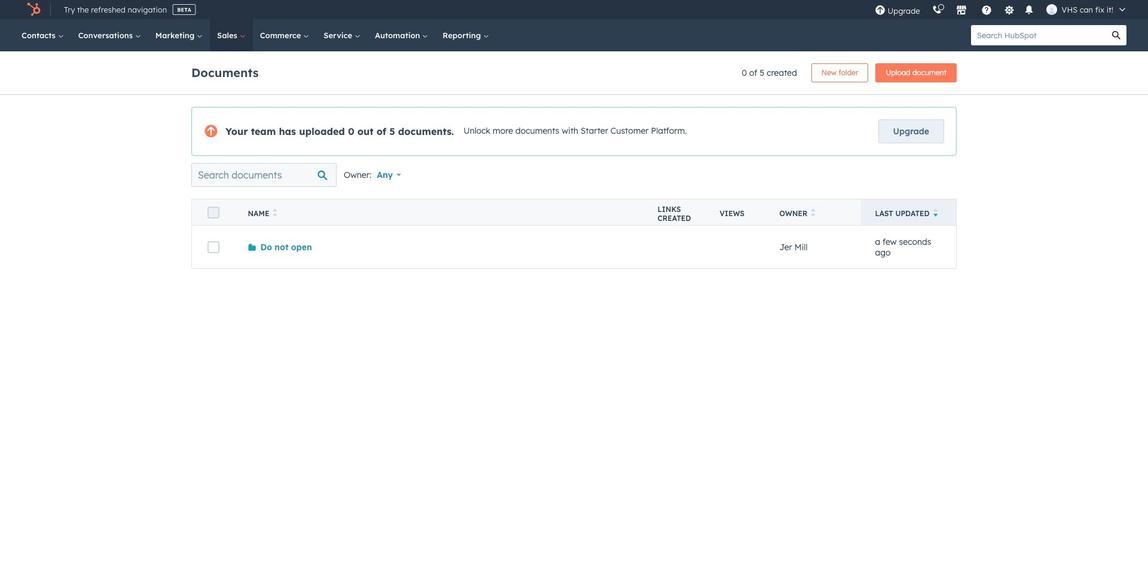 Task type: locate. For each thing, give the bounding box(es) containing it.
1 horizontal spatial press to sort. element
[[811, 209, 816, 219]]

2 press to sort. element from the left
[[811, 209, 816, 219]]

press to sort. image
[[273, 209, 277, 217], [811, 209, 816, 217]]

press to sort. element
[[273, 209, 277, 219], [811, 209, 816, 219]]

banner
[[191, 60, 957, 83]]

1 horizontal spatial press to sort. image
[[811, 209, 816, 217]]

0 horizontal spatial press to sort. image
[[273, 209, 277, 217]]

0 horizontal spatial press to sort. element
[[273, 209, 277, 219]]

menu
[[869, 0, 1134, 19]]

2 press to sort. image from the left
[[811, 209, 816, 217]]

descending sort. press to sort ascending. image
[[933, 209, 938, 217]]

1 press to sort. image from the left
[[273, 209, 277, 217]]



Task type: vqa. For each thing, say whether or not it's contained in the screenshot.
User Guides element
no



Task type: describe. For each thing, give the bounding box(es) containing it.
1 press to sort. element from the left
[[273, 209, 277, 219]]

descending sort. press to sort ascending. element
[[933, 209, 938, 219]]

jer mill image
[[1046, 4, 1057, 15]]

Search HubSpot search field
[[971, 25, 1106, 45]]

Search search field
[[191, 163, 337, 187]]

marketplaces image
[[956, 5, 967, 16]]



